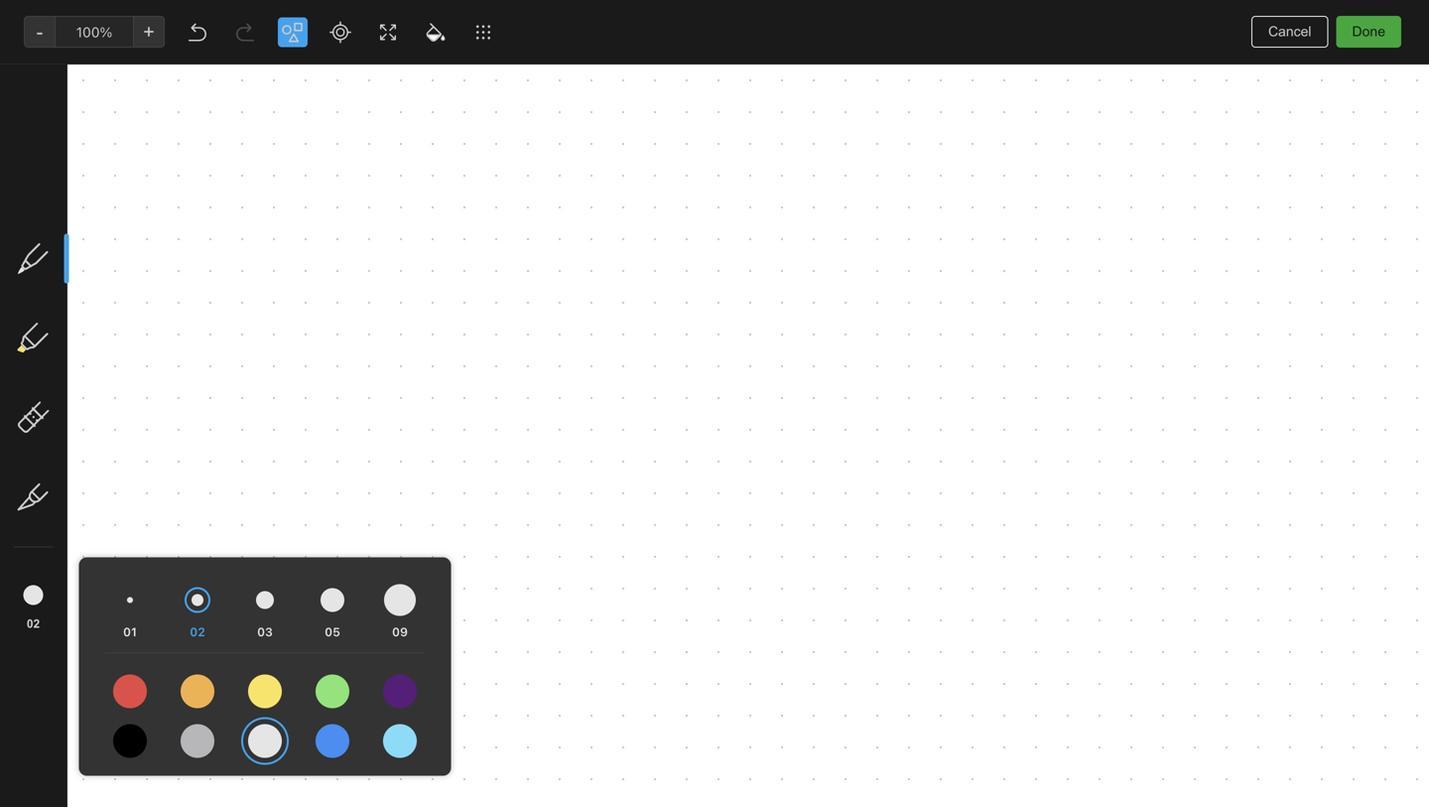 Task type: locate. For each thing, give the bounding box(es) containing it.
of
[[541, 221, 554, 237]]

2 vertical spatial 5
[[472, 606, 479, 620]]

only you
[[1241, 16, 1294, 31]]

check down the laptop
[[472, 167, 512, 184]]

check
[[472, 167, 512, 184], [446, 185, 487, 202]]

trash link
[[0, 370, 237, 402]]

1 horizontal spatial 5
[[296, 447, 303, 461]]

0 vertical spatial dec 5
[[270, 447, 303, 461]]

2 vertical spatial dec
[[446, 606, 468, 620]]

0 horizontal spatial notes
[[44, 195, 82, 212]]

notes up notes
[[281, 20, 336, 43]]

untitled
[[270, 662, 324, 678]]

add a reminder image
[[629, 776, 652, 799]]

tasks button
[[0, 219, 237, 251]]

with
[[93, 334, 120, 351]]

morning inside things to do organize files - morning task
[[446, 429, 499, 446]]

dec
[[728, 61, 753, 77], [270, 447, 292, 461], [446, 606, 468, 620]]

upgrade button
[[12, 716, 226, 756]]

- right files
[[541, 412, 547, 428]]

all
[[1306, 780, 1321, 795]]

2 morning from the top
[[446, 429, 499, 446]]

morning down organize
[[446, 429, 499, 446]]

laptop
[[485, 149, 525, 166]]

0 vertical spatial notes
[[281, 20, 336, 43]]

notes for notes (
[[44, 195, 82, 212]]

morning up 'open'
[[446, 128, 502, 144]]

start
[[546, 185, 577, 202]]

notebooks
[[45, 271, 114, 287]]

on up end
[[513, 203, 529, 219]]

1 vertical spatial morning
[[446, 429, 499, 446]]

task down files
[[503, 429, 532, 446]]

- up "lunch"
[[536, 185, 542, 202]]

2 horizontal spatial 5
[[472, 606, 479, 620]]

0 vertical spatial on
[[708, 61, 724, 77]]

thumbnail image
[[254, 253, 419, 361], [430, 293, 595, 361], [254, 525, 419, 634]]

on right edited
[[708, 61, 724, 77]]

1 vertical spatial notes
[[44, 195, 82, 212]]

shared with me link
[[0, 327, 237, 358]]

sharks!
[[270, 390, 321, 406]]

dec inside note window element
[[728, 61, 753, 77]]

-
[[529, 149, 535, 166], [461, 167, 468, 184], [549, 167, 555, 184], [536, 185, 542, 202], [481, 203, 487, 219], [572, 203, 578, 219], [502, 221, 509, 237], [541, 412, 547, 428]]

morning
[[446, 128, 502, 144], [446, 429, 499, 446]]

check up work
[[446, 185, 487, 202]]

notes (
[[44, 195, 92, 212]]

0 vertical spatial morning
[[446, 128, 502, 144]]

only
[[1241, 16, 1269, 31]]

tree
[[0, 156, 238, 698]]

1 vertical spatial dec 5
[[446, 606, 479, 620]]

task up emails at left
[[516, 167, 545, 184]]

tags
[[45, 303, 75, 319]]

0 vertical spatial dec
[[728, 61, 753, 77]]

notes for notes
[[281, 20, 336, 43]]

0 vertical spatial task
[[505, 128, 536, 144]]

organize
[[446, 412, 504, 428]]

share button
[[1310, 8, 1382, 40]]

Search text field
[[26, 58, 213, 93]]

1 vertical spatial dec
[[270, 447, 292, 461]]

2 vertical spatial task
[[503, 429, 532, 446]]

notebooks link
[[0, 263, 237, 295]]

task up the laptop
[[505, 128, 536, 144]]

dec 5
[[270, 447, 303, 461], [446, 606, 479, 620]]

Note Editor text field
[[0, 0, 1430, 807]]

new button
[[12, 104, 226, 140]]

things to do organize files - morning task
[[446, 390, 547, 446]]

- right in
[[461, 167, 468, 184]]

on
[[708, 61, 724, 77], [513, 203, 529, 219]]

home link
[[0, 156, 238, 188]]

1 morning from the top
[[446, 128, 502, 144]]

0 horizontal spatial on
[[513, 203, 529, 219]]

notes
[[281, 20, 336, 43], [44, 195, 82, 212]]

end
[[512, 221, 537, 237]]

on inside note window element
[[708, 61, 724, 77]]

5
[[262, 62, 271, 78], [296, 447, 303, 461], [472, 606, 479, 620]]

task
[[505, 128, 536, 144], [516, 167, 545, 184], [503, 429, 532, 446]]

1 horizontal spatial notes
[[281, 20, 336, 43]]

14,
[[757, 61, 775, 77]]

None search field
[[26, 58, 213, 93]]

notes
[[274, 62, 310, 78]]

notes left (
[[44, 195, 82, 212]]

0 horizontal spatial 5
[[262, 62, 271, 78]]

1 horizontal spatial on
[[708, 61, 724, 77]]

1 vertical spatial on
[[513, 203, 529, 219]]

flower
[[270, 128, 315, 144]]

shared
[[44, 334, 89, 351]]

meeting
[[446, 221, 498, 237]]

2 horizontal spatial dec
[[728, 61, 753, 77]]

0 horizontal spatial dec
[[270, 447, 292, 461]]

in
[[446, 167, 458, 184]]

edited
[[664, 61, 704, 77]]

emails
[[491, 185, 532, 202]]

morning task open laptop - sign in - check task - check emails - start work - go on lunch - meeting - end of day
[[446, 128, 578, 255]]



Task type: vqa. For each thing, say whether or not it's contained in the screenshot.
Files
yes



Task type: describe. For each thing, give the bounding box(es) containing it.
go
[[491, 203, 510, 219]]

to
[[495, 390, 509, 406]]

(
[[87, 196, 92, 211]]

1 vertical spatial check
[[446, 185, 487, 202]]

- inside things to do organize files - morning task
[[541, 412, 547, 428]]

you
[[1272, 16, 1294, 31]]

morning inside the morning task open laptop - sign in - check task - check emails - start work - go on lunch - meeting - end of day
[[446, 128, 502, 144]]

home
[[44, 163, 82, 180]]

0 horizontal spatial dec 5
[[270, 447, 303, 461]]

tags button
[[0, 295, 237, 327]]

0 vertical spatial check
[[472, 167, 512, 184]]

5 notes
[[262, 62, 310, 78]]

me
[[123, 334, 143, 351]]

files
[[508, 412, 537, 428]]

work
[[446, 203, 477, 219]]

1 horizontal spatial dec
[[446, 606, 468, 620]]

tree containing home
[[0, 156, 238, 698]]

last edited on dec 14, 2023
[[633, 61, 813, 77]]

0 vertical spatial 5
[[262, 62, 271, 78]]

do
[[512, 390, 530, 406]]

1 horizontal spatial dec 5
[[446, 606, 479, 620]]

changes
[[1324, 780, 1375, 795]]

flower button
[[254, 111, 419, 361]]

saved
[[1379, 780, 1414, 795]]

sign
[[539, 149, 567, 166]]

on inside the morning task open laptop - sign in - check task - check emails - start work - go on lunch - meeting - end of day
[[513, 203, 529, 219]]

1 vertical spatial 5
[[296, 447, 303, 461]]

2023
[[779, 61, 813, 77]]

task inside things to do organize files - morning task
[[503, 429, 532, 446]]

- left sign
[[529, 149, 535, 166]]

settings image
[[203, 16, 226, 40]]

untitled button
[[254, 645, 419, 807]]

open
[[446, 149, 481, 166]]

day
[[446, 239, 469, 255]]

share
[[1327, 15, 1365, 32]]

tasks
[[44, 227, 80, 244]]

- left 'go'
[[481, 203, 487, 219]]

expand notebooks image
[[5, 271, 21, 287]]

lunch
[[533, 203, 568, 219]]

last
[[633, 61, 660, 77]]

thumbnail image for things to do organize files - morning task
[[254, 525, 419, 634]]

things
[[446, 390, 492, 406]]

- down sign
[[549, 167, 555, 184]]

add tag image
[[662, 776, 686, 799]]

- down "start"
[[572, 203, 578, 219]]

upgrade
[[103, 728, 162, 744]]

shared with me
[[44, 334, 143, 351]]

thumbnail image for morning task open laptop - sign in - check task - check emails - start work - go on lunch - meeting - end of day
[[254, 253, 419, 361]]

1 vertical spatial task
[[516, 167, 545, 184]]

all changes saved
[[1306, 780, 1414, 795]]

note window element
[[0, 0, 1430, 807]]

- down 'go'
[[502, 221, 509, 237]]

new
[[44, 114, 72, 130]]

trash
[[44, 378, 79, 394]]



